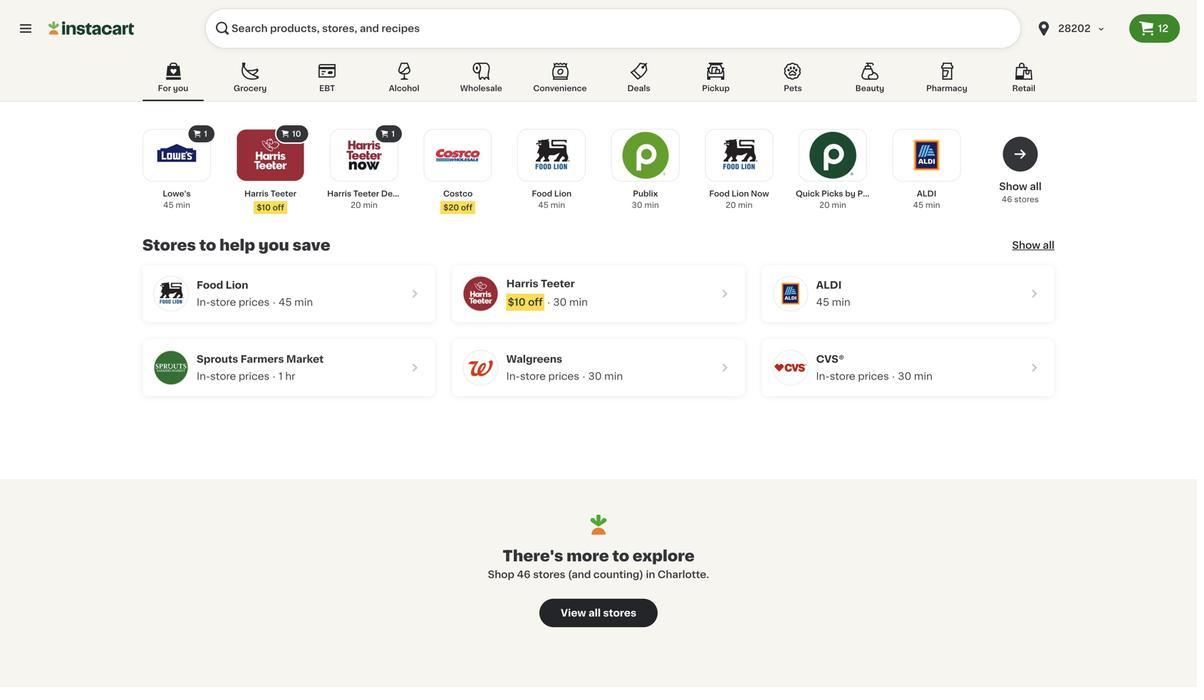 Task type: describe. For each thing, give the bounding box(es) containing it.
min inside lowe's 45 min
[[176, 201, 190, 209]]

wholesale button
[[451, 60, 512, 101]]

harris teeter $10 off
[[244, 190, 297, 212]]

lion for food lion
[[226, 280, 248, 290]]

ebt
[[319, 84, 335, 92]]

you inside for you button
[[173, 84, 188, 92]]

there's
[[503, 549, 563, 564]]

46 inside the show all 46 stores
[[1002, 196, 1013, 203]]

in- for food lion
[[197, 298, 210, 308]]

charlotte.
[[658, 570, 709, 580]]

min inside food lion 45 min
[[551, 201, 565, 209]]

1 vertical spatial aldi
[[816, 280, 842, 290]]

harris teeter delivery now 20 min
[[327, 190, 435, 209]]

30 for cvs®
[[898, 372, 912, 382]]

min inside quick picks by publix 20 min
[[832, 201, 847, 209]]

45 min
[[279, 298, 313, 308]]

$10 inside harris teeter $10 off
[[257, 204, 271, 212]]

now inside harris teeter delivery now 20 min
[[417, 190, 435, 198]]

grocery
[[234, 84, 267, 92]]

food lion
[[197, 280, 248, 290]]

convenience
[[533, 84, 587, 92]]

deals
[[628, 84, 651, 92]]

prices for cvs®
[[858, 372, 889, 382]]

harris teeter delivery now image
[[340, 131, 389, 180]]

30 min for harris teeter
[[553, 298, 588, 308]]

1 horizontal spatial 1
[[279, 372, 283, 382]]

aldi image
[[903, 131, 951, 180]]

store for sprouts farmers market
[[210, 372, 236, 382]]

0 vertical spatial aldi
[[917, 190, 937, 198]]

costco
[[443, 190, 473, 198]]

food lion image
[[154, 277, 188, 311]]

save
[[293, 238, 330, 253]]

45 down aldi image
[[913, 201, 924, 209]]

30 inside publix 30 min
[[632, 201, 643, 209]]

pets button
[[762, 60, 824, 101]]

food lion now 20 min
[[709, 190, 769, 209]]

walgreens image
[[464, 351, 498, 385]]

hr
[[285, 372, 295, 382]]

1 for delivery
[[392, 130, 395, 138]]

12
[[1158, 24, 1169, 33]]

walgreens
[[507, 355, 563, 365]]

in- for cvs®
[[816, 372, 830, 382]]

pets
[[784, 84, 802, 92]]

lowe's 45 min
[[163, 190, 191, 209]]

lion for food lion now 20 min
[[732, 190, 749, 198]]

in-store prices for walgreens
[[507, 372, 580, 382]]

view all stores button
[[540, 599, 658, 628]]

46 inside the there's more to explore shop 46 stores (and counting) in charlotte.
[[517, 570, 531, 580]]

pharmacy
[[927, 84, 968, 92]]

45 right aldi icon
[[816, 298, 830, 308]]

30 for walgreens
[[588, 372, 602, 382]]

show for show all 46 stores
[[999, 182, 1028, 192]]

off inside harris teeter $10 off
[[273, 204, 284, 212]]

view all stores
[[561, 609, 637, 619]]

you inside the stores to help you save tab panel
[[259, 238, 289, 253]]

prices for walgreens
[[548, 372, 580, 382]]

food for food lion now 20 min
[[709, 190, 730, 198]]

in
[[646, 570, 655, 580]]

min inside harris teeter delivery now 20 min
[[363, 201, 378, 209]]

in-store prices for cvs®
[[816, 372, 889, 382]]

wholesale
[[460, 84, 502, 92]]

store for cvs®
[[830, 372, 856, 382]]

instacart image
[[48, 20, 134, 37]]

harris for harris teeter delivery now 20 min
[[327, 190, 352, 198]]

picks
[[822, 190, 844, 198]]

harris for harris teeter $10 off
[[244, 190, 269, 198]]

publix 30 min
[[632, 190, 659, 209]]

quick
[[796, 190, 820, 198]]

pickup button
[[685, 60, 747, 101]]

retail button
[[994, 60, 1055, 101]]

explore
[[633, 549, 695, 564]]

for
[[158, 84, 171, 92]]

more
[[567, 549, 609, 564]]

store for food lion
[[210, 298, 236, 308]]

harris for harris teeter
[[507, 279, 539, 289]]

ebt button
[[297, 60, 358, 101]]

quick picks by publix image
[[809, 131, 857, 180]]

teeter for harris teeter $10 off
[[271, 190, 297, 198]]

publix image
[[621, 131, 670, 180]]

costco $20 off
[[443, 190, 473, 212]]

$10 off
[[508, 298, 543, 308]]

lion for food lion 45 min
[[554, 190, 572, 198]]

pharmacy button
[[917, 60, 978, 101]]

1 horizontal spatial aldi 45 min
[[913, 190, 940, 209]]

20 for quick
[[820, 201, 830, 209]]

by
[[845, 190, 856, 198]]

quick picks by publix 20 min
[[796, 190, 883, 209]]

market
[[286, 355, 324, 365]]

45 inside lowe's 45 min
[[163, 201, 174, 209]]

cvs®
[[816, 355, 845, 365]]

in- for walgreens
[[507, 372, 520, 382]]

show all
[[1012, 241, 1055, 251]]

30 min for cvs®
[[898, 372, 933, 382]]

stores inside 'view all stores' button
[[603, 609, 637, 619]]

deals button
[[608, 60, 670, 101]]

pickup
[[702, 84, 730, 92]]

counting)
[[594, 570, 644, 580]]



Task type: locate. For each thing, give the bounding box(es) containing it.
min
[[176, 201, 190, 209], [363, 201, 378, 209], [551, 201, 565, 209], [645, 201, 659, 209], [738, 201, 753, 209], [832, 201, 847, 209], [926, 201, 940, 209], [294, 298, 313, 308], [569, 298, 588, 308], [832, 298, 851, 308], [605, 372, 623, 382], [914, 372, 933, 382]]

lion inside food lion 45 min
[[554, 190, 572, 198]]

delivery
[[381, 190, 415, 198]]

Search field
[[205, 9, 1021, 48]]

you right for
[[173, 84, 188, 92]]

teeter
[[271, 190, 297, 198], [353, 190, 379, 198], [541, 279, 575, 289]]

1 publix from the left
[[633, 190, 658, 198]]

2 horizontal spatial 30 min
[[898, 372, 933, 382]]

teeter inside harris teeter delivery now 20 min
[[353, 190, 379, 198]]

0 horizontal spatial 46
[[517, 570, 531, 580]]

off inside costco $20 off
[[461, 204, 473, 212]]

food for food lion
[[197, 280, 223, 290]]

grocery button
[[220, 60, 281, 101]]

46 up show all at right top
[[1002, 196, 1013, 203]]

12 button
[[1130, 14, 1180, 43]]

45 down food lion image
[[538, 201, 549, 209]]

0 horizontal spatial aldi 45 min
[[816, 280, 851, 308]]

0 vertical spatial 46
[[1002, 196, 1013, 203]]

now right delivery
[[417, 190, 435, 198]]

store down sprouts
[[210, 372, 236, 382]]

food for food lion 45 min
[[532, 190, 552, 198]]

20 inside food lion now 20 min
[[726, 201, 736, 209]]

1 vertical spatial aldi 45 min
[[816, 280, 851, 308]]

food lion now image
[[715, 131, 764, 180]]

publix
[[633, 190, 658, 198], [858, 190, 883, 198]]

stores
[[1015, 196, 1039, 203], [533, 570, 566, 580], [603, 609, 637, 619]]

stores up show all at right top
[[1015, 196, 1039, 203]]

off right $20
[[461, 204, 473, 212]]

in-store prices for sprouts farmers market
[[197, 372, 270, 382]]

0 horizontal spatial off
[[273, 204, 284, 212]]

1 horizontal spatial publix
[[858, 190, 883, 198]]

lowe's image
[[153, 131, 201, 180]]

1 horizontal spatial food
[[532, 190, 552, 198]]

0 horizontal spatial you
[[173, 84, 188, 92]]

aldi image
[[774, 277, 808, 311]]

0 horizontal spatial stores
[[533, 570, 566, 580]]

in- down cvs®
[[816, 372, 830, 382]]

in-store prices down cvs®
[[816, 372, 889, 382]]

to up counting)
[[612, 549, 629, 564]]

stores
[[143, 238, 196, 253]]

all inside the show all 46 stores
[[1030, 182, 1042, 192]]

shop
[[488, 570, 515, 580]]

now down food lion now image
[[751, 190, 769, 198]]

1 horizontal spatial stores
[[603, 609, 637, 619]]

beauty button
[[839, 60, 901, 101]]

1 vertical spatial 46
[[517, 570, 531, 580]]

now
[[417, 190, 435, 198], [751, 190, 769, 198]]

2 now from the left
[[751, 190, 769, 198]]

store for walgreens
[[520, 372, 546, 382]]

in-store prices
[[197, 298, 270, 308], [197, 372, 270, 382], [507, 372, 580, 382], [816, 372, 889, 382]]

beauty
[[856, 84, 885, 92]]

publix right by
[[858, 190, 883, 198]]

teeter left delivery
[[353, 190, 379, 198]]

2 horizontal spatial 20
[[820, 201, 830, 209]]

teeter for harris teeter
[[541, 279, 575, 289]]

alcohol button
[[374, 60, 435, 101]]

20
[[351, 201, 361, 209], [726, 201, 736, 209], [820, 201, 830, 209]]

1 horizontal spatial now
[[751, 190, 769, 198]]

food right food lion icon on the left top of the page
[[197, 280, 223, 290]]

all inside 'view all stores' button
[[589, 609, 601, 619]]

show up show all at right top
[[999, 182, 1028, 192]]

20 down harris teeter delivery now image
[[351, 201, 361, 209]]

lion down food lion image
[[554, 190, 572, 198]]

food inside food lion now 20 min
[[709, 190, 730, 198]]

1 horizontal spatial to
[[612, 549, 629, 564]]

1 vertical spatial show
[[1012, 241, 1041, 251]]

30 min
[[553, 298, 588, 308], [588, 372, 623, 382], [898, 372, 933, 382]]

30 for harris teeter
[[553, 298, 567, 308]]

$10
[[257, 204, 271, 212], [508, 298, 526, 308]]

2 horizontal spatial food
[[709, 190, 730, 198]]

10
[[292, 130, 301, 138]]

lion
[[554, 190, 572, 198], [732, 190, 749, 198], [226, 280, 248, 290]]

stores inside the there's more to explore shop 46 stores (and counting) in charlotte.
[[533, 570, 566, 580]]

0 horizontal spatial $10
[[257, 204, 271, 212]]

show inside show all popup button
[[1012, 241, 1041, 251]]

1 horizontal spatial off
[[461, 204, 473, 212]]

45 inside food lion 45 min
[[538, 201, 549, 209]]

2 horizontal spatial stores
[[1015, 196, 1039, 203]]

store down "food lion"
[[210, 298, 236, 308]]

45 up "market"
[[279, 298, 292, 308]]

lion down food lion now image
[[732, 190, 749, 198]]

in-store prices down the walgreens
[[507, 372, 580, 382]]

shop categories tab list
[[143, 60, 1055, 101]]

stores down counting)
[[603, 609, 637, 619]]

lowe's
[[163, 190, 191, 198]]

1 horizontal spatial 20
[[726, 201, 736, 209]]

in-
[[197, 298, 210, 308], [197, 372, 210, 382], [507, 372, 520, 382], [816, 372, 830, 382]]

stores down there's
[[533, 570, 566, 580]]

20 inside harris teeter delivery now 20 min
[[351, 201, 361, 209]]

aldi right aldi icon
[[816, 280, 842, 290]]

show for show all
[[1012, 241, 1041, 251]]

0 horizontal spatial 30 min
[[553, 298, 588, 308]]

show down the show all 46 stores
[[1012, 241, 1041, 251]]

store down the walgreens
[[520, 372, 546, 382]]

all for view all stores
[[589, 609, 601, 619]]

all
[[1030, 182, 1042, 192], [1043, 241, 1055, 251], [589, 609, 601, 619]]

food lion 45 min
[[532, 190, 572, 209]]

0 vertical spatial show
[[999, 182, 1028, 192]]

convenience button
[[528, 60, 593, 101]]

3 20 from the left
[[820, 201, 830, 209]]

aldi 45 min
[[913, 190, 940, 209], [816, 280, 851, 308]]

0 horizontal spatial harris
[[244, 190, 269, 198]]

harris down harris teeter delivery now image
[[327, 190, 352, 198]]

0 horizontal spatial to
[[199, 238, 216, 253]]

all inside show all popup button
[[1043, 241, 1055, 251]]

to inside the stores to help you save tab panel
[[199, 238, 216, 253]]

0 horizontal spatial now
[[417, 190, 435, 198]]

0 horizontal spatial all
[[589, 609, 601, 619]]

1 20 from the left
[[351, 201, 361, 209]]

0 vertical spatial to
[[199, 238, 216, 253]]

stores to help you save
[[143, 238, 330, 253]]

harris inside harris teeter $10 off
[[244, 190, 269, 198]]

1 for min
[[204, 130, 207, 138]]

1 vertical spatial to
[[612, 549, 629, 564]]

you right help
[[259, 238, 289, 253]]

2 28202 button from the left
[[1036, 9, 1121, 48]]

aldi 45 min right aldi icon
[[816, 280, 851, 308]]

28202
[[1059, 24, 1091, 33]]

to left help
[[199, 238, 216, 253]]

None search field
[[205, 9, 1021, 48]]

food lion image
[[528, 131, 576, 180]]

2 horizontal spatial harris
[[507, 279, 539, 289]]

show inside the show all 46 stores
[[999, 182, 1028, 192]]

lion down help
[[226, 280, 248, 290]]

teeter for harris teeter delivery now 20 min
[[353, 190, 379, 198]]

sprouts farmers market image
[[154, 351, 188, 385]]

in-store prices for food lion
[[197, 298, 270, 308]]

20 down food lion now image
[[726, 201, 736, 209]]

0 horizontal spatial teeter
[[271, 190, 297, 198]]

2 vertical spatial all
[[589, 609, 601, 619]]

stores to help you save tab panel
[[135, 124, 1062, 397]]

show
[[999, 182, 1028, 192], [1012, 241, 1041, 251]]

1 right harris teeter delivery now image
[[392, 130, 395, 138]]

20 down picks
[[820, 201, 830, 209]]

food
[[532, 190, 552, 198], [709, 190, 730, 198], [197, 280, 223, 290]]

1 horizontal spatial aldi
[[917, 190, 937, 198]]

harris down harris teeter image
[[244, 190, 269, 198]]

lion inside food lion now 20 min
[[732, 190, 749, 198]]

min inside publix 30 min
[[645, 201, 659, 209]]

harris
[[244, 190, 269, 198], [327, 190, 352, 198], [507, 279, 539, 289]]

0 horizontal spatial 20
[[351, 201, 361, 209]]

46
[[1002, 196, 1013, 203], [517, 570, 531, 580]]

28202 button
[[1027, 9, 1130, 48], [1036, 9, 1121, 48]]

45 down lowe's at the left of page
[[163, 201, 174, 209]]

0 horizontal spatial lion
[[226, 280, 248, 290]]

publix down publix image
[[633, 190, 658, 198]]

2 vertical spatial stores
[[603, 609, 637, 619]]

off
[[273, 204, 284, 212], [461, 204, 473, 212], [528, 298, 543, 308]]

you
[[173, 84, 188, 92], [259, 238, 289, 253]]

show all button
[[1012, 238, 1055, 253]]

view
[[561, 609, 586, 619]]

all for show all 46 stores
[[1030, 182, 1042, 192]]

sprouts farmers market
[[197, 355, 324, 365]]

there's more to explore shop 46 stores (and counting) in charlotte.
[[488, 549, 709, 580]]

min inside food lion now 20 min
[[738, 201, 753, 209]]

aldi down aldi image
[[917, 190, 937, 198]]

2 horizontal spatial lion
[[732, 190, 749, 198]]

in-store prices down "food lion"
[[197, 298, 270, 308]]

2 horizontal spatial teeter
[[541, 279, 575, 289]]

30 min for walgreens
[[588, 372, 623, 382]]

harris teeter image
[[464, 277, 498, 311]]

30
[[632, 201, 643, 209], [553, 298, 567, 308], [588, 372, 602, 382], [898, 372, 912, 382]]

1 right lowe's image
[[204, 130, 207, 138]]

in- for sprouts farmers market
[[197, 372, 210, 382]]

prices
[[239, 298, 270, 308], [239, 372, 270, 382], [548, 372, 580, 382], [858, 372, 889, 382]]

cvs® image
[[774, 351, 808, 385]]

in- down the walgreens
[[507, 372, 520, 382]]

to inside the there's more to explore shop 46 stores (and counting) in charlotte.
[[612, 549, 629, 564]]

in- down "food lion"
[[197, 298, 210, 308]]

in-store prices down sprouts
[[197, 372, 270, 382]]

2 horizontal spatial off
[[528, 298, 543, 308]]

teeter inside harris teeter $10 off
[[271, 190, 297, 198]]

1 horizontal spatial all
[[1030, 182, 1042, 192]]

0 vertical spatial you
[[173, 84, 188, 92]]

0 horizontal spatial food
[[197, 280, 223, 290]]

prices for food lion
[[239, 298, 270, 308]]

0 horizontal spatial publix
[[633, 190, 658, 198]]

now inside food lion now 20 min
[[751, 190, 769, 198]]

to
[[199, 238, 216, 253], [612, 549, 629, 564]]

publix inside quick picks by publix 20 min
[[858, 190, 883, 198]]

all for show all
[[1043, 241, 1055, 251]]

harris teeter
[[507, 279, 575, 289]]

1 horizontal spatial $10
[[508, 298, 526, 308]]

0 vertical spatial $10
[[257, 204, 271, 212]]

harris up the $10 off
[[507, 279, 539, 289]]

help
[[220, 238, 255, 253]]

food down food lion now image
[[709, 190, 730, 198]]

0 vertical spatial stores
[[1015, 196, 1039, 203]]

$10 up stores to help you save
[[257, 204, 271, 212]]

1 horizontal spatial lion
[[554, 190, 572, 198]]

1 horizontal spatial harris
[[327, 190, 352, 198]]

stores inside the show all 46 stores
[[1015, 196, 1039, 203]]

1 horizontal spatial you
[[259, 238, 289, 253]]

1
[[204, 130, 207, 138], [392, 130, 395, 138], [279, 372, 283, 382]]

0 vertical spatial all
[[1030, 182, 1042, 192]]

(and
[[568, 570, 591, 580]]

1 left hr
[[279, 372, 283, 382]]

1 vertical spatial all
[[1043, 241, 1055, 251]]

teeter up the $10 off
[[541, 279, 575, 289]]

store
[[210, 298, 236, 308], [210, 372, 236, 382], [520, 372, 546, 382], [830, 372, 856, 382]]

1 hr
[[279, 372, 295, 382]]

show all 46 stores
[[999, 182, 1042, 203]]

in- down sprouts
[[197, 372, 210, 382]]

0 horizontal spatial 1
[[204, 130, 207, 138]]

costco image
[[434, 131, 482, 180]]

2 horizontal spatial all
[[1043, 241, 1055, 251]]

20 for harris
[[351, 201, 361, 209]]

off down harris teeter image
[[273, 204, 284, 212]]

2 publix from the left
[[858, 190, 883, 198]]

farmers
[[241, 355, 284, 365]]

sprouts
[[197, 355, 238, 365]]

0 vertical spatial aldi 45 min
[[913, 190, 940, 209]]

food down food lion image
[[532, 190, 552, 198]]

store down cvs®
[[830, 372, 856, 382]]

for you
[[158, 84, 188, 92]]

harris teeter image
[[246, 131, 295, 180]]

46 down there's
[[517, 570, 531, 580]]

2 horizontal spatial 1
[[392, 130, 395, 138]]

1 horizontal spatial 46
[[1002, 196, 1013, 203]]

for you button
[[143, 60, 204, 101]]

1 28202 button from the left
[[1027, 9, 1130, 48]]

0 horizontal spatial aldi
[[816, 280, 842, 290]]

2 20 from the left
[[726, 201, 736, 209]]

1 now from the left
[[417, 190, 435, 198]]

off down "harris teeter" at the left
[[528, 298, 543, 308]]

alcohol
[[389, 84, 420, 92]]

retail
[[1013, 84, 1036, 92]]

1 horizontal spatial 30 min
[[588, 372, 623, 382]]

1 vertical spatial $10
[[508, 298, 526, 308]]

food inside food lion 45 min
[[532, 190, 552, 198]]

$20
[[443, 204, 459, 212]]

aldi
[[917, 190, 937, 198], [816, 280, 842, 290]]

20 inside quick picks by publix 20 min
[[820, 201, 830, 209]]

teeter down harris teeter image
[[271, 190, 297, 198]]

1 horizontal spatial teeter
[[353, 190, 379, 198]]

1 vertical spatial you
[[259, 238, 289, 253]]

prices for sprouts farmers market
[[239, 372, 270, 382]]

harris inside harris teeter delivery now 20 min
[[327, 190, 352, 198]]

aldi 45 min down aldi image
[[913, 190, 940, 209]]

publix inside publix 30 min
[[633, 190, 658, 198]]

1 vertical spatial stores
[[533, 570, 566, 580]]

view all stores link
[[540, 599, 658, 628]]

$10 down "harris teeter" at the left
[[508, 298, 526, 308]]



Task type: vqa. For each thing, say whether or not it's contained in the screenshot.


